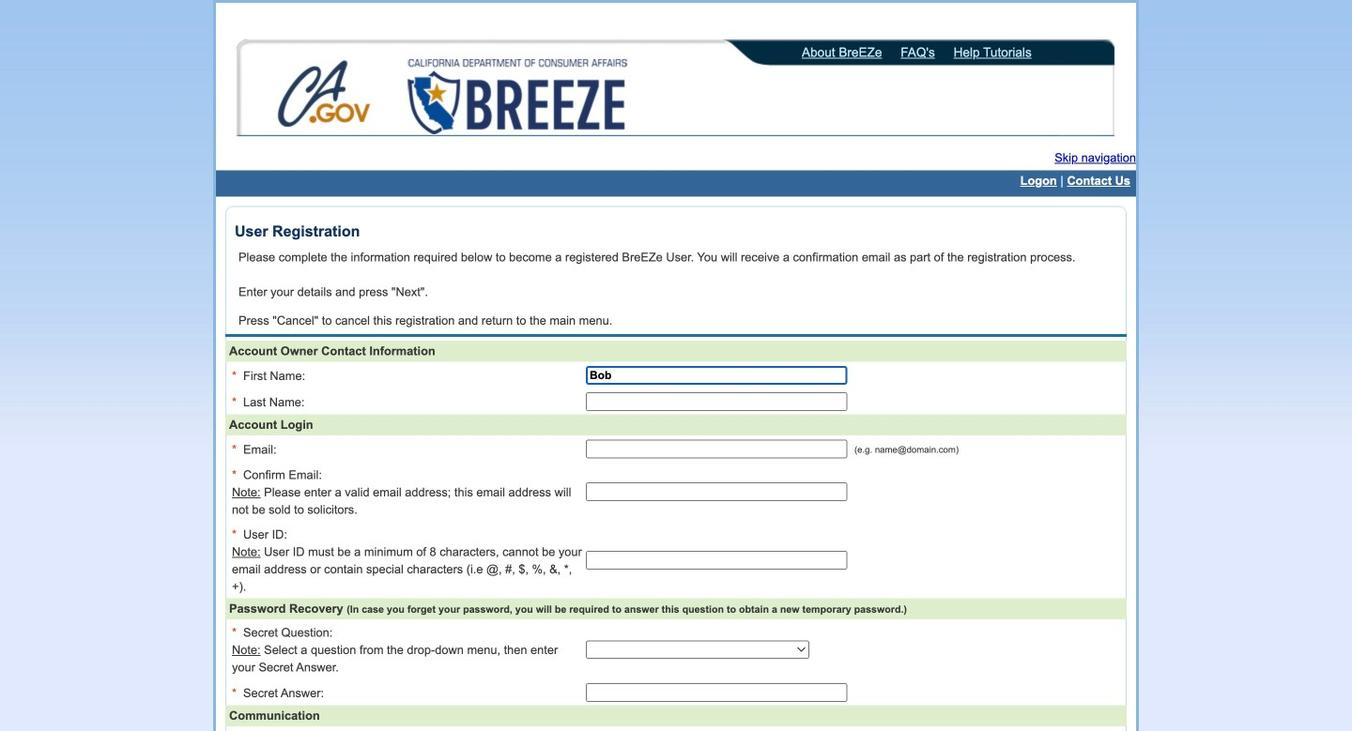 Task type: vqa. For each thing, say whether or not it's contained in the screenshot.
submit
no



Task type: locate. For each thing, give the bounding box(es) containing it.
None text field
[[586, 440, 848, 459], [586, 483, 848, 501], [586, 551, 848, 570], [586, 683, 848, 702], [586, 440, 848, 459], [586, 483, 848, 501], [586, 551, 848, 570], [586, 683, 848, 702]]

ca.gov image
[[277, 59, 373, 132]]

state of california breeze image
[[404, 59, 631, 134]]

None text field
[[586, 366, 848, 385], [586, 392, 848, 411], [586, 366, 848, 385], [586, 392, 848, 411]]



